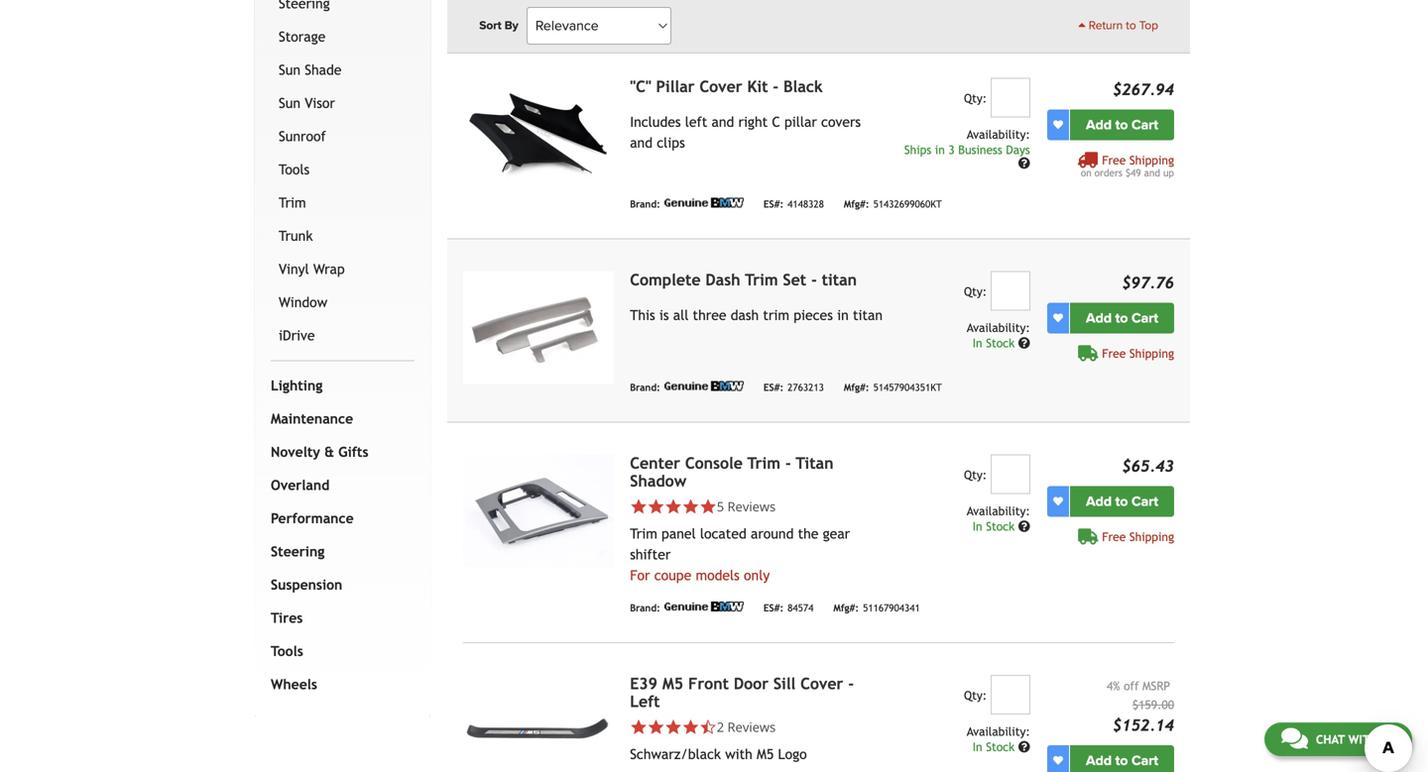 Task type: describe. For each thing, give the bounding box(es) containing it.
wheels link
[[267, 668, 411, 702]]

storage
[[279, 29, 326, 44]]

sun for sun visor
[[279, 95, 301, 111]]

ships in 3 business days
[[905, 143, 1030, 157]]

shipping inside free shipping on orders $49 and up
[[1130, 153, 1174, 167]]

mfg#: for center console trim - titan shadow
[[834, 603, 859, 614]]

sill
[[774, 675, 796, 693]]

wrap
[[313, 261, 345, 277]]

1 vertical spatial tools link
[[267, 635, 411, 668]]

trim inside center console trim - titan shadow
[[748, 454, 781, 472]]

question circle image for complete dash trim set - titan
[[1018, 337, 1030, 349]]

off
[[1124, 679, 1139, 693]]

console
[[685, 454, 743, 472]]

m5 inside e39 m5 front door sill cover - left
[[662, 675, 684, 693]]

us
[[1381, 733, 1396, 747]]

set
[[783, 271, 807, 289]]

maintenance
[[271, 411, 353, 427]]

4 availability: from the top
[[967, 725, 1030, 739]]

add to wish list image
[[1053, 313, 1063, 323]]

coupe
[[654, 568, 692, 584]]

2763213
[[788, 382, 824, 393]]

to left top
[[1126, 18, 1136, 33]]

kit
[[747, 77, 768, 96]]

performance link
[[267, 502, 411, 535]]

black
[[784, 77, 823, 96]]

window
[[279, 294, 327, 310]]

2 reviews
[[717, 718, 776, 736]]

titan
[[796, 454, 834, 472]]

sort by
[[479, 18, 519, 33]]

51457904351kt
[[873, 382, 942, 393]]

cover inside e39 m5 front door sill cover - left
[[801, 675, 844, 693]]

4% off msrp $159.00 $152.14
[[1107, 679, 1174, 735]]

qty: for complete dash trim set - titan
[[964, 284, 987, 298]]

trim link
[[275, 186, 411, 220]]

pillar
[[656, 77, 695, 96]]

4 add to cart button from the top
[[1070, 746, 1174, 773]]

idrive
[[279, 328, 315, 344]]

3
[[949, 143, 955, 157]]

trim panel located around the gear shifter for coupe models only
[[630, 526, 850, 584]]

2
[[717, 718, 724, 736]]

wheels
[[271, 677, 317, 693]]

vinyl
[[279, 261, 309, 277]]

chat
[[1316, 733, 1345, 747]]

&
[[324, 444, 334, 460]]

3 stock from the top
[[986, 740, 1015, 754]]

$159.00
[[1133, 698, 1174, 712]]

sun shade link
[[275, 53, 411, 87]]

reviews for 2 reviews
[[728, 718, 776, 736]]

is
[[659, 307, 669, 323]]

add to cart for $65.43
[[1086, 493, 1159, 510]]

business
[[958, 143, 1003, 157]]

availability: for center console trim - titan shadow
[[967, 504, 1030, 518]]

es#: 2763213
[[764, 382, 824, 393]]

4 add from the top
[[1086, 753, 1112, 770]]

to down $152.14
[[1116, 753, 1128, 770]]

shipping for $65.43
[[1130, 530, 1174, 544]]

return to top link
[[1078, 17, 1159, 35]]

star image down left
[[647, 719, 665, 736]]

0 horizontal spatial and
[[630, 135, 653, 151]]

msrp
[[1143, 679, 1170, 693]]

add to wish list image for $267.94
[[1053, 120, 1063, 130]]

comments image
[[1281, 727, 1308, 751]]

question circle image for center console trim - titan shadow
[[1018, 521, 1030, 532]]

1 vertical spatial titan
[[853, 307, 883, 323]]

left
[[630, 693, 660, 711]]

e39
[[630, 675, 658, 693]]

by
[[505, 18, 519, 33]]

up
[[1163, 167, 1174, 178]]

includes left and right c pillar covers and clips
[[630, 114, 861, 151]]

$49
[[1126, 167, 1141, 178]]

tires
[[271, 610, 303, 626]]

- inside center console trim - titan shadow
[[785, 454, 791, 472]]

novelty & gifts
[[271, 444, 368, 460]]

question circle image for "c" pillar cover kit - black
[[1018, 157, 1030, 169]]

trim
[[763, 307, 790, 323]]

only
[[744, 568, 770, 584]]

add to cart for $267.94
[[1086, 116, 1159, 133]]

1 vertical spatial m5
[[757, 747, 774, 763]]

free inside free shipping on orders $49 and up
[[1102, 153, 1126, 167]]

es#4197974 - 51472466367 - e39 m5 front door sill cover - left - schwarz/black with m5 logo - genuine bmw - bmw image
[[463, 675, 614, 773]]

tools for tools 'link' to the bottom
[[271, 644, 303, 659]]

qty: for "c" pillar cover kit - black
[[964, 91, 987, 105]]

novelty & gifts link
[[267, 436, 411, 469]]

dash
[[706, 271, 741, 289]]

4 cart from the top
[[1132, 753, 1159, 770]]

mfg#: for complete dash trim set - titan
[[844, 382, 869, 393]]

tools for tools 'link' in the interior subcategories "element"
[[279, 161, 310, 177]]

complete dash trim set - titan link
[[630, 271, 857, 289]]

return to top
[[1086, 18, 1159, 33]]

3 in stock from the top
[[973, 740, 1018, 754]]

add to cart button for $267.94
[[1070, 109, 1174, 140]]

logo
[[778, 747, 807, 763]]

trim left set
[[745, 271, 778, 289]]

4148328
[[788, 198, 824, 210]]

pillar
[[785, 114, 817, 130]]

storage link
[[275, 20, 411, 53]]

idrive link
[[275, 319, 411, 352]]

in for center console trim - titan shadow
[[973, 520, 983, 533]]

vinyl wrap
[[279, 261, 345, 277]]

add to wish list image for $65.43
[[1053, 497, 1063, 507]]

lighting
[[271, 378, 323, 394]]

4%
[[1107, 679, 1120, 693]]

84574
[[788, 603, 814, 614]]

reviews for 5 reviews
[[728, 498, 776, 516]]

sort
[[479, 18, 502, 33]]

with for chat
[[1349, 733, 1378, 747]]

models
[[696, 568, 740, 584]]

tires link
[[267, 602, 411, 635]]

free shipping for $65.43
[[1102, 530, 1174, 544]]

mfg#: 51457904351kt
[[844, 382, 942, 393]]

- right set
[[811, 271, 817, 289]]

vinyl wrap link
[[275, 253, 411, 286]]

chat with us
[[1316, 733, 1396, 747]]

4 question circle image from the top
[[1018, 741, 1030, 753]]

front
[[688, 675, 729, 693]]

free for $97.76
[[1102, 346, 1126, 360]]

- inside e39 m5 front door sill cover - left
[[848, 675, 854, 693]]

panel
[[662, 526, 696, 542]]

orders
[[1095, 167, 1123, 178]]

es#: 84574
[[764, 603, 814, 614]]

"c"
[[630, 77, 651, 96]]

cart for $97.76
[[1132, 310, 1159, 327]]

in stock for center console trim - titan shadow
[[973, 520, 1018, 533]]

all
[[673, 307, 689, 323]]

$97.76
[[1122, 274, 1174, 292]]

left
[[685, 114, 708, 130]]

stock for center console trim - titan shadow
[[986, 520, 1015, 533]]

window link
[[275, 286, 411, 319]]



Task type: locate. For each thing, give the bounding box(es) containing it.
genuine bmw - corporate logo image
[[664, 4, 744, 14], [664, 198, 744, 208], [664, 381, 744, 391], [664, 602, 744, 612]]

2 vertical spatial shipping
[[1130, 530, 1174, 544]]

visor
[[305, 95, 335, 111]]

2 sun from the top
[[279, 95, 301, 111]]

to down $97.76 at the top right of page
[[1116, 310, 1128, 327]]

3 es#: from the top
[[764, 603, 784, 614]]

lighting link
[[267, 369, 411, 403]]

ships
[[905, 143, 932, 157]]

1 question circle image from the top
[[1018, 157, 1030, 169]]

trunk
[[279, 228, 313, 244]]

1 vertical spatial es#:
[[764, 382, 784, 393]]

covers
[[821, 114, 861, 130]]

free shipping down $65.43
[[1102, 530, 1174, 544]]

free right on
[[1102, 153, 1126, 167]]

1 genuine bmw - corporate logo image from the top
[[664, 4, 744, 14]]

brand: down the for
[[630, 603, 660, 614]]

es#: left the 2763213
[[764, 382, 784, 393]]

2 add to cart button from the top
[[1070, 303, 1174, 334]]

1 vertical spatial reviews
[[728, 718, 776, 736]]

es#: left 84574
[[764, 603, 784, 614]]

1 horizontal spatial m5
[[757, 747, 774, 763]]

suspension
[[271, 577, 343, 593]]

2 es#: from the top
[[764, 382, 784, 393]]

caret up image
[[1078, 19, 1086, 31]]

trim inside trim link
[[279, 195, 306, 211]]

4 genuine bmw - corporate logo image from the top
[[664, 602, 744, 612]]

clips
[[657, 135, 685, 151]]

0 vertical spatial add to wish list image
[[1053, 120, 1063, 130]]

add to cart for $97.76
[[1086, 310, 1159, 327]]

brand: for center
[[630, 603, 660, 614]]

top
[[1139, 18, 1159, 33]]

genuine bmw - corporate logo image down models
[[664, 602, 744, 612]]

None number field
[[991, 78, 1030, 117], [991, 271, 1030, 311], [991, 455, 1030, 494], [991, 675, 1030, 715], [991, 78, 1030, 117], [991, 271, 1030, 311], [991, 455, 1030, 494], [991, 675, 1030, 715]]

1 5 reviews link from the left
[[630, 498, 886, 516]]

trim up shifter
[[630, 526, 657, 542]]

es#4148328 - 51432699060kt - "c" pillar cover kit - black - includes left and right c pillar covers and clips - genuine bmw - bmw image
[[463, 78, 614, 191]]

mfg#: right 4148328
[[844, 198, 869, 210]]

located
[[700, 526, 747, 542]]

1 horizontal spatial cover
[[801, 675, 844, 693]]

tools down tires
[[271, 644, 303, 659]]

1 add to cart button from the top
[[1070, 109, 1174, 140]]

2 shipping from the top
[[1130, 346, 1174, 360]]

1 es#: from the top
[[764, 198, 784, 210]]

and inside free shipping on orders $49 and up
[[1144, 167, 1160, 178]]

2 reviews from the top
[[728, 718, 776, 736]]

cover
[[700, 77, 743, 96], [801, 675, 844, 693]]

brand: for complete
[[630, 382, 660, 393]]

star image down shadow
[[647, 498, 665, 516]]

0 vertical spatial and
[[712, 114, 734, 130]]

2 vertical spatial mfg#:
[[834, 603, 859, 614]]

to
[[1126, 18, 1136, 33], [1116, 116, 1128, 133], [1116, 310, 1128, 327], [1116, 493, 1128, 510], [1116, 753, 1128, 770]]

1 qty: from the top
[[964, 91, 987, 105]]

5 reviews link up around
[[630, 498, 886, 516]]

tools link down sunroof
[[275, 153, 411, 186]]

interior subcategories element
[[271, 0, 415, 361]]

2 vertical spatial and
[[1144, 167, 1160, 178]]

1 reviews from the top
[[728, 498, 776, 516]]

reviews right 5
[[728, 498, 776, 516]]

"c" pillar cover kit - black
[[630, 77, 823, 96]]

novelty
[[271, 444, 320, 460]]

4 add to cart from the top
[[1086, 753, 1159, 770]]

on
[[1081, 167, 1092, 178]]

1 horizontal spatial in
[[935, 143, 945, 157]]

shipping right orders
[[1130, 153, 1174, 167]]

0 vertical spatial cover
[[700, 77, 743, 96]]

4 qty: from the top
[[964, 689, 987, 703]]

1 horizontal spatial with
[[1349, 733, 1378, 747]]

0 vertical spatial free
[[1102, 153, 1126, 167]]

genuine bmw - corporate logo image for pillar
[[664, 198, 744, 208]]

star image
[[647, 498, 665, 516], [699, 498, 717, 516], [647, 719, 665, 736], [665, 719, 682, 736], [682, 719, 699, 736]]

titan up pieces
[[822, 271, 857, 289]]

2 add from the top
[[1086, 310, 1112, 327]]

2 question circle image from the top
[[1018, 337, 1030, 349]]

trunk link
[[275, 220, 411, 253]]

in for complete dash trim set - titan
[[973, 336, 983, 350]]

1 vertical spatial in stock
[[973, 520, 1018, 533]]

overland link
[[267, 469, 411, 502]]

titan
[[822, 271, 857, 289], [853, 307, 883, 323]]

2 vertical spatial free
[[1102, 530, 1126, 544]]

0 vertical spatial mfg#:
[[844, 198, 869, 210]]

tools down sunroof
[[279, 161, 310, 177]]

add for $65.43
[[1086, 493, 1112, 510]]

add to cart button for $65.43
[[1070, 486, 1174, 517]]

to for $267.94
[[1116, 116, 1128, 133]]

and
[[712, 114, 734, 130], [630, 135, 653, 151], [1144, 167, 1160, 178]]

in right pieces
[[837, 307, 849, 323]]

free down $65.43
[[1102, 530, 1126, 544]]

availability: for "c" pillar cover kit - black
[[967, 127, 1030, 141]]

1 horizontal spatial and
[[712, 114, 734, 130]]

free shipping
[[1102, 346, 1174, 360], [1102, 530, 1174, 544]]

es#84574 - 51167904341 - center console trim - titan shadow - trim panel located around the gear shifter - genuine bmw - bmw image
[[463, 455, 614, 568]]

tools
[[279, 161, 310, 177], [271, 644, 303, 659]]

1 vertical spatial free
[[1102, 346, 1126, 360]]

1 vertical spatial in
[[837, 307, 849, 323]]

brand:
[[630, 5, 660, 16], [630, 198, 660, 210], [630, 382, 660, 393], [630, 603, 660, 614]]

in left '3'
[[935, 143, 945, 157]]

and down includes
[[630, 135, 653, 151]]

1 vertical spatial and
[[630, 135, 653, 151]]

2 free from the top
[[1102, 346, 1126, 360]]

trim
[[279, 195, 306, 211], [745, 271, 778, 289], [748, 454, 781, 472], [630, 526, 657, 542]]

2 vertical spatial add to wish list image
[[1053, 756, 1063, 766]]

0 horizontal spatial in
[[837, 307, 849, 323]]

3 free from the top
[[1102, 530, 1126, 544]]

1 in stock from the top
[[973, 336, 1018, 350]]

2 in stock from the top
[[973, 520, 1018, 533]]

shifter
[[630, 547, 671, 563]]

add to cart down $65.43
[[1086, 493, 1159, 510]]

0 vertical spatial reviews
[[728, 498, 776, 516]]

star image
[[630, 498, 647, 516], [665, 498, 682, 516], [682, 498, 699, 516], [630, 719, 647, 736]]

cart down $152.14
[[1132, 753, 1159, 770]]

1 add to wish list image from the top
[[1053, 120, 1063, 130]]

2 2 reviews link from the left
[[717, 718, 776, 736]]

for
[[630, 568, 650, 584]]

3 add from the top
[[1086, 493, 1112, 510]]

add to cart button up free shipping on orders $49 and up
[[1070, 109, 1174, 140]]

this
[[630, 307, 655, 323]]

- left titan
[[785, 454, 791, 472]]

2 vertical spatial stock
[[986, 740, 1015, 754]]

shipping down $65.43
[[1130, 530, 1174, 544]]

es#: 4148328
[[764, 198, 824, 210]]

2 add to cart from the top
[[1086, 310, 1159, 327]]

brand: up the "c"
[[630, 5, 660, 16]]

brand: down this
[[630, 382, 660, 393]]

2 vertical spatial es#:
[[764, 603, 784, 614]]

sun visor
[[279, 95, 335, 111]]

3 availability: from the top
[[967, 504, 1030, 518]]

genuine bmw - corporate logo image for dash
[[664, 381, 744, 391]]

0 vertical spatial stock
[[986, 336, 1015, 350]]

with for schwarz/black
[[725, 747, 753, 763]]

cart down $65.43
[[1132, 493, 1159, 510]]

with
[[1349, 733, 1378, 747], [725, 747, 753, 763]]

shipping
[[1130, 153, 1174, 167], [1130, 346, 1174, 360], [1130, 530, 1174, 544]]

chat with us link
[[1265, 723, 1412, 757]]

2 5 reviews link from the left
[[717, 498, 776, 516]]

0 vertical spatial free shipping
[[1102, 346, 1174, 360]]

0 vertical spatial sun
[[279, 62, 301, 78]]

stock
[[986, 336, 1015, 350], [986, 520, 1015, 533], [986, 740, 1015, 754]]

star image up schwarz/black
[[665, 719, 682, 736]]

0 vertical spatial in stock
[[973, 336, 1018, 350]]

2 horizontal spatial and
[[1144, 167, 1160, 178]]

3 cart from the top
[[1132, 493, 1159, 510]]

add to cart button down $152.14
[[1070, 746, 1174, 773]]

door
[[734, 675, 769, 693]]

trim inside the trim panel located around the gear shifter for coupe models only
[[630, 526, 657, 542]]

- right 'sill'
[[848, 675, 854, 693]]

es#: left 4148328
[[764, 198, 784, 210]]

cover left kit
[[700, 77, 743, 96]]

5 reviews link up located
[[717, 498, 776, 516]]

$65.43
[[1122, 457, 1174, 475]]

2 brand: from the top
[[630, 198, 660, 210]]

add to cart up free shipping on orders $49 and up
[[1086, 116, 1159, 133]]

this is all three dash trim pieces in titan
[[630, 307, 883, 323]]

2 cart from the top
[[1132, 310, 1159, 327]]

3 shipping from the top
[[1130, 530, 1174, 544]]

center console trim - titan shadow
[[630, 454, 834, 490]]

availability: for complete dash trim set - titan
[[967, 321, 1030, 335]]

1 shipping from the top
[[1130, 153, 1174, 167]]

51167904341
[[863, 603, 920, 614]]

the
[[798, 526, 819, 542]]

days
[[1006, 143, 1030, 157]]

mfg#: right the 2763213
[[844, 382, 869, 393]]

add to cart down $97.76 at the top right of page
[[1086, 310, 1159, 327]]

0 vertical spatial in
[[973, 336, 983, 350]]

trim up trunk
[[279, 195, 306, 211]]

to for $97.76
[[1116, 310, 1128, 327]]

es#: for kit
[[764, 198, 784, 210]]

sun left visor
[[279, 95, 301, 111]]

1 vertical spatial cover
[[801, 675, 844, 693]]

3 qty: from the top
[[964, 468, 987, 482]]

1 availability: from the top
[[967, 127, 1030, 141]]

free shipping down $97.76 at the top right of page
[[1102, 346, 1174, 360]]

m5 right e39
[[662, 675, 684, 693]]

1 stock from the top
[[986, 336, 1015, 350]]

to up free shipping on orders $49 and up
[[1116, 116, 1128, 133]]

sun visor link
[[275, 87, 411, 120]]

1 cart from the top
[[1132, 116, 1159, 133]]

2 add to wish list image from the top
[[1053, 497, 1063, 507]]

0 horizontal spatial cover
[[700, 77, 743, 96]]

mfg#: left 51167904341
[[834, 603, 859, 614]]

2 availability: from the top
[[967, 321, 1030, 335]]

51432699060kt
[[873, 198, 942, 210]]

cart for $267.94
[[1132, 116, 1159, 133]]

1 add to cart from the top
[[1086, 116, 1159, 133]]

genuine bmw - corporate logo image down the three
[[664, 381, 744, 391]]

1 brand: from the top
[[630, 5, 660, 16]]

2 stock from the top
[[986, 520, 1015, 533]]

3 question circle image from the top
[[1018, 521, 1030, 532]]

add
[[1086, 116, 1112, 133], [1086, 310, 1112, 327], [1086, 493, 1112, 510], [1086, 753, 1112, 770]]

availability:
[[967, 127, 1030, 141], [967, 321, 1030, 335], [967, 504, 1030, 518], [967, 725, 1030, 739]]

0 horizontal spatial m5
[[662, 675, 684, 693]]

sun shade
[[279, 62, 342, 78]]

1 add from the top
[[1086, 116, 1112, 133]]

cover right 'sill'
[[801, 675, 844, 693]]

es#2763213 - 51457904351kt - complete dash trim set - titan  - this is all three dash trim pieces in titan - genuine bmw - bmw image
[[463, 271, 614, 384]]

and right left at the left top of page
[[712, 114, 734, 130]]

2 genuine bmw - corporate logo image from the top
[[664, 198, 744, 208]]

3 add to cart button from the top
[[1070, 486, 1174, 517]]

mfg#:
[[844, 198, 869, 210], [844, 382, 869, 393], [834, 603, 859, 614]]

shipping for $97.76
[[1130, 346, 1174, 360]]

genuine bmw - corporate logo image down clips on the top of the page
[[664, 198, 744, 208]]

gifts
[[338, 444, 368, 460]]

free shipping on orders $49 and up
[[1081, 153, 1174, 178]]

brand: for "c"
[[630, 198, 660, 210]]

mfg#: for "c" pillar cover kit - black
[[844, 198, 869, 210]]

4 brand: from the top
[[630, 603, 660, 614]]

sunroof
[[279, 128, 326, 144]]

0 vertical spatial in
[[935, 143, 945, 157]]

1 vertical spatial mfg#:
[[844, 382, 869, 393]]

add for $267.94
[[1086, 116, 1112, 133]]

includes
[[630, 114, 681, 130]]

1 2 reviews link from the left
[[630, 718, 886, 736]]

3 in from the top
[[973, 740, 983, 754]]

qty: for center console trim - titan shadow
[[964, 468, 987, 482]]

shadow
[[630, 472, 687, 490]]

1 vertical spatial shipping
[[1130, 346, 1174, 360]]

2 vertical spatial in stock
[[973, 740, 1018, 754]]

5
[[717, 498, 724, 516]]

add to cart button down $97.76 at the top right of page
[[1070, 303, 1174, 334]]

2 free shipping from the top
[[1102, 530, 1174, 544]]

free down $97.76 at the top right of page
[[1102, 346, 1126, 360]]

2 in from the top
[[973, 520, 983, 533]]

center console trim - titan shadow link
[[630, 454, 834, 490]]

0 horizontal spatial with
[[725, 747, 753, 763]]

steering link
[[267, 535, 411, 569]]

2 vertical spatial in
[[973, 740, 983, 754]]

and left up
[[1144, 167, 1160, 178]]

0 vertical spatial es#:
[[764, 198, 784, 210]]

m5 left logo
[[757, 747, 774, 763]]

suspension link
[[267, 569, 411, 602]]

cart for $65.43
[[1132, 493, 1159, 510]]

trim up the 5 reviews
[[748, 454, 781, 472]]

titan right pieces
[[853, 307, 883, 323]]

0 vertical spatial m5
[[662, 675, 684, 693]]

free for $65.43
[[1102, 530, 1126, 544]]

1 vertical spatial free shipping
[[1102, 530, 1174, 544]]

sun left shade
[[279, 62, 301, 78]]

question circle image
[[1018, 157, 1030, 169], [1018, 337, 1030, 349], [1018, 521, 1030, 532], [1018, 741, 1030, 753]]

0 vertical spatial titan
[[822, 271, 857, 289]]

add to cart down $152.14
[[1086, 753, 1159, 770]]

half star image
[[699, 719, 717, 736]]

-
[[773, 77, 779, 96], [811, 271, 817, 289], [785, 454, 791, 472], [848, 675, 854, 693]]

to for $65.43
[[1116, 493, 1128, 510]]

add for $97.76
[[1086, 310, 1112, 327]]

to down $65.43
[[1116, 493, 1128, 510]]

1 vertical spatial sun
[[279, 95, 301, 111]]

- right kit
[[773, 77, 779, 96]]

shipping down $97.76 at the top right of page
[[1130, 346, 1174, 360]]

brand: down clips on the top of the page
[[630, 198, 660, 210]]

1 sun from the top
[[279, 62, 301, 78]]

reviews right 2
[[728, 718, 776, 736]]

cart down $97.76 at the top right of page
[[1132, 310, 1159, 327]]

5 reviews
[[717, 498, 776, 516]]

right
[[738, 114, 768, 130]]

1 vertical spatial in
[[973, 520, 983, 533]]

complete dash trim set - titan
[[630, 271, 857, 289]]

1 vertical spatial stock
[[986, 520, 1015, 533]]

star image left 2
[[682, 719, 699, 736]]

tools inside interior subcategories "element"
[[279, 161, 310, 177]]

2 qty: from the top
[[964, 284, 987, 298]]

dash
[[731, 307, 759, 323]]

cart down $267.94
[[1132, 116, 1159, 133]]

with down 2 reviews at the bottom right
[[725, 747, 753, 763]]

return
[[1089, 18, 1123, 33]]

genuine bmw - corporate logo image up the "c" pillar cover kit - black link
[[664, 4, 744, 14]]

1 vertical spatial add to wish list image
[[1053, 497, 1063, 507]]

mfg#: 51432699060kt
[[844, 198, 942, 210]]

3 genuine bmw - corporate logo image from the top
[[664, 381, 744, 391]]

tools link up wheels
[[267, 635, 411, 668]]

es#: for set
[[764, 382, 784, 393]]

3 add to wish list image from the top
[[1053, 756, 1063, 766]]

around
[[751, 526, 794, 542]]

3 brand: from the top
[[630, 382, 660, 393]]

1 free from the top
[[1102, 153, 1126, 167]]

with left 'us'
[[1349, 733, 1378, 747]]

tools link inside interior subcategories "element"
[[275, 153, 411, 186]]

add to cart button
[[1070, 109, 1174, 140], [1070, 303, 1174, 334], [1070, 486, 1174, 517], [1070, 746, 1174, 773]]

add to cart button down $65.43
[[1070, 486, 1174, 517]]

$267.94
[[1113, 80, 1174, 98]]

stock for complete dash trim set - titan
[[986, 336, 1015, 350]]

0 vertical spatial tools link
[[275, 153, 411, 186]]

3 add to cart from the top
[[1086, 493, 1159, 510]]

genuine bmw - corporate logo image for console
[[664, 602, 744, 612]]

complete
[[630, 271, 701, 289]]

in stock for complete dash trim set - titan
[[973, 336, 1018, 350]]

reviews
[[728, 498, 776, 516], [728, 718, 776, 736]]

star image up located
[[699, 498, 717, 516]]

0 vertical spatial shipping
[[1130, 153, 1174, 167]]

add to cart button for $97.76
[[1070, 303, 1174, 334]]

es#: for -
[[764, 603, 784, 614]]

1 in from the top
[[973, 336, 983, 350]]

free shipping for $97.76
[[1102, 346, 1174, 360]]

add to wish list image
[[1053, 120, 1063, 130], [1053, 497, 1063, 507], [1053, 756, 1063, 766]]

1 free shipping from the top
[[1102, 346, 1174, 360]]

0 vertical spatial tools
[[279, 161, 310, 177]]

cart
[[1132, 116, 1159, 133], [1132, 310, 1159, 327], [1132, 493, 1159, 510], [1132, 753, 1159, 770]]

1 vertical spatial tools
[[271, 644, 303, 659]]

sun for sun shade
[[279, 62, 301, 78]]



Task type: vqa. For each thing, say whether or not it's contained in the screenshot.
pick
no



